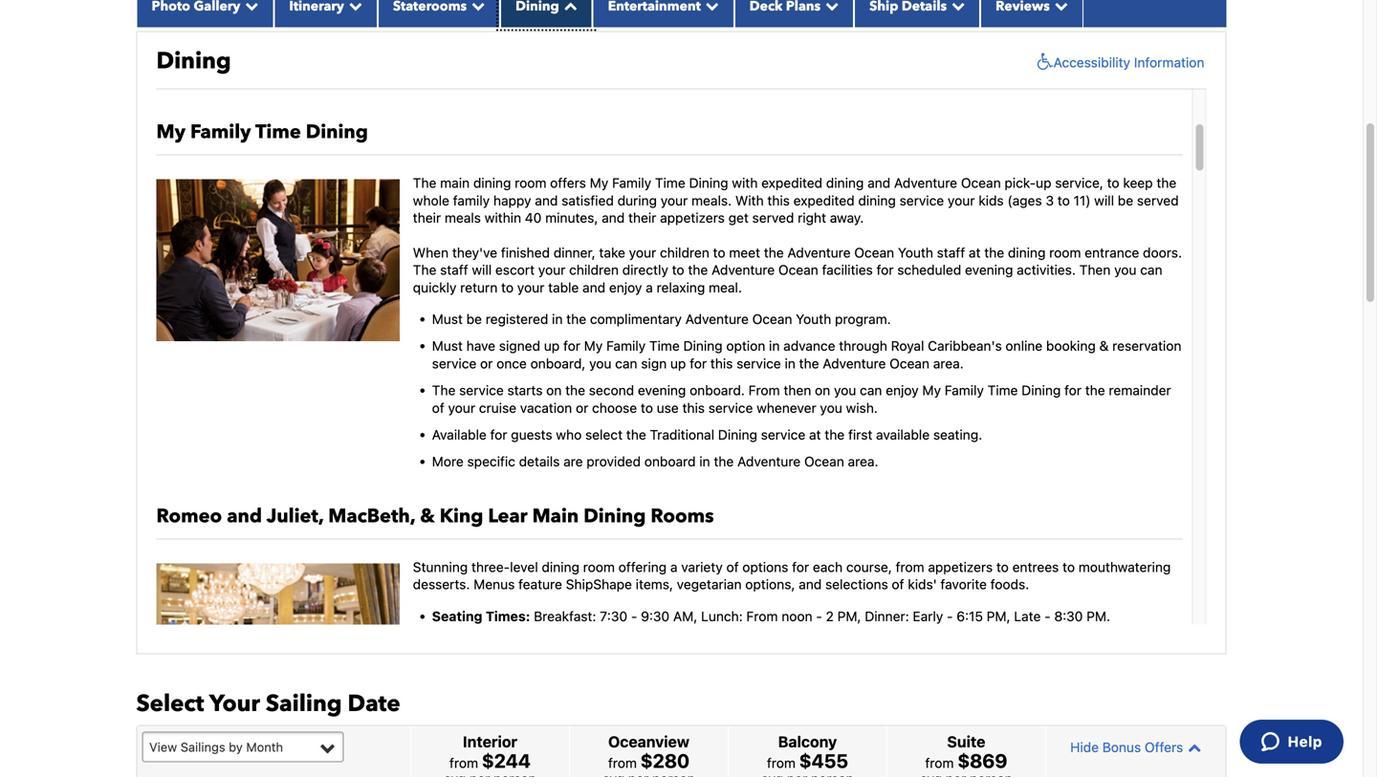 Task type: describe. For each thing, give the bounding box(es) containing it.
to left "keep"
[[1107, 175, 1120, 191]]

must for must have signed up for my family time dining option in advance through royal caribbean's online booking & reservation service or once onboard, you can sign up for this service in the adventure ocean area.
[[432, 338, 463, 354]]

your inside the service starts on the second evening onboard. from then on you can enjoy my family time dining for the remainder of your cruise vacation or choose to use this service whenever you wish.
[[448, 400, 475, 416]]

from for $869
[[925, 755, 954, 771]]

select
[[136, 689, 204, 720]]

in right delay
[[782, 70, 793, 86]]

to right entrees
[[1063, 559, 1075, 575]]

your right during
[[661, 193, 688, 208]]

service,
[[1055, 175, 1104, 191]]

for up the onboard.
[[690, 356, 707, 372]]

stunning three-level dining room offering a variety of options for each course, from appetizers to entrees to mouthwatering desserts. menus feature shipshape items, vegetarian options, and selections of kids' favorite foods.
[[413, 559, 1171, 593]]

1 horizontal spatial are
[[564, 454, 583, 470]]

ocean inside the main dining room offers my family time dining with expedited dining and adventure ocean pick-up service, to keep the whole family happy and satisfied during your meals. with this expedited dining service your kids (ages 3 to 11) will be served their meals within 40 minutes, and their appetizers get served right away.
[[961, 175, 1001, 191]]

your
[[209, 689, 260, 720]]

favorite
[[941, 577, 987, 593]]

room inside when they've finished dinner, take your children to meet the adventure ocean youth staff at the dining room entrance doors. the staff will escort your children directly to the adventure ocean facilities for scheduled evening activities. then you can quickly return to your table and enjoy a relaxing meal.
[[1049, 245, 1081, 261]]

am,
[[673, 609, 698, 624]]

away.
[[830, 210, 864, 226]]

to up foods. on the bottom
[[997, 559, 1009, 575]]

ocean up option
[[752, 311, 792, 327]]

the right meet
[[764, 245, 784, 261]]

time inside must have signed up for my family time dining option in advance through royal caribbean's online booking & reservation service or once onboard, you can sign up for this service in the adventure ocean area.
[[649, 338, 680, 354]]

kids'
[[908, 577, 937, 593]]

and left juliet, on the left bottom of the page
[[227, 504, 262, 530]]

taken
[[973, 70, 1007, 86]]

by
[[229, 740, 243, 755]]

noon
[[782, 609, 813, 624]]

then
[[1080, 262, 1111, 278]]

your up table
[[538, 262, 566, 278]]

1 horizontal spatial once
[[1010, 70, 1041, 86]]

select
[[585, 427, 623, 443]]

the left remainder
[[1085, 383, 1105, 398]]

chevron up image inside hide bonus offers link
[[1183, 741, 1202, 755]]

to left avoid on the right
[[682, 70, 695, 86]]

quickly
[[413, 280, 457, 295]]

1 horizontal spatial be
[[954, 70, 969, 86]]

this inside the main dining room offers my family time dining with expedited dining and adventure ocean pick-up service, to keep the whole family happy and satisfied during your meals. with this expedited dining service your kids (ages 3 to 11) will be served their meals within 40 minutes, and their appetizers get served right away.
[[768, 193, 790, 208]]

directly
[[622, 262, 669, 278]]

and up facilities at the right top of page
[[868, 175, 891, 191]]

guests
[[511, 427, 552, 443]]

whole
[[413, 193, 449, 208]]

macbeth,
[[328, 504, 415, 530]]

the down kids
[[985, 245, 1004, 261]]

the down available for guests who select the traditional dining service at the first available seating.
[[714, 454, 734, 470]]

keep
[[1123, 175, 1153, 191]]

avoid
[[699, 70, 731, 86]]

ocean left facilities at the right top of page
[[779, 262, 819, 278]]

11)
[[1074, 193, 1091, 208]]

1 vertical spatial up
[[544, 338, 560, 354]]

1 pm, from the left
[[838, 609, 861, 624]]

hide bonus offers link
[[1051, 731, 1221, 765]]

for down cruise
[[490, 427, 507, 443]]

room inside the main dining room offers my family time dining with expedited dining and adventure ocean pick-up service, to keep the whole family happy and satisfied during your meals. with this expedited dining service your kids (ages 3 to 11) will be served their meals within 40 minutes, and their appetizers get served right away.
[[515, 175, 547, 191]]

your down escort
[[517, 280, 545, 295]]

40
[[525, 210, 542, 226]]

adventure down meet
[[712, 262, 775, 278]]

the inside the main dining room offers my family time dining with expedited dining and adventure ocean pick-up service, to keep the whole family happy and satisfied during your meals. with this expedited dining service your kids (ages 3 to 11) will be served their meals within 40 minutes, and their appetizers get served right away.
[[1157, 175, 1177, 191]]

registered
[[486, 311, 548, 327]]

can inside must have signed up for my family time dining option in advance through royal caribbean's online booking & reservation service or once onboard, you can sign up for this service in the adventure ocean area.
[[615, 356, 638, 372]]

online
[[1006, 338, 1043, 354]]

wish.
[[846, 400, 878, 416]]

a inside when they've finished dinner, take your children to meet the adventure ocean youth staff at the dining room entrance doors. the staff will escort your children directly to the adventure ocean facilities for scheduled evening activities. then you can quickly return to your table and enjoy a relaxing meal.
[[646, 280, 653, 295]]

minutes,
[[545, 210, 598, 226]]

onboard).
[[1044, 70, 1105, 86]]

2 - from the left
[[816, 609, 822, 624]]

in down available for guests who select the traditional dining service at the first available seating.
[[700, 454, 710, 470]]

use
[[657, 400, 679, 416]]

romeo and juliet, macbeth, & king lear main dining rooms
[[156, 504, 714, 530]]

entrance
[[1085, 245, 1140, 261]]

three-
[[472, 559, 510, 575]]

7:30
[[600, 609, 628, 624]]

the left the first on the right bottom of the page
[[825, 427, 845, 443]]

return
[[460, 280, 498, 295]]

the inside must have signed up for my family time dining option in advance through royal caribbean's online booking & reservation service or once onboard, you can sign up for this service in the adventure ocean area.
[[799, 356, 819, 372]]

complimentary
[[590, 311, 682, 327]]

can inside the service starts on the second evening onboard. from then on you can enjoy my family time dining for the remainder of your cruise vacation or choose to use this service whenever you wish.
[[860, 383, 882, 398]]

in left order
[[631, 70, 642, 86]]

0 horizontal spatial &
[[420, 504, 435, 530]]

0 horizontal spatial at
[[809, 427, 821, 443]]

up inside the main dining room offers my family time dining with expedited dining and adventure ocean pick-up service, to keep the whole family happy and satisfied during your meals. with this expedited dining service your kids (ages 3 to 11) will be served their meals within 40 minutes, and their appetizers get served right away.
[[1036, 175, 1052, 191]]

the up relaxing
[[688, 262, 708, 278]]

2
[[826, 609, 834, 624]]

you inside must have signed up for my family time dining option in advance through royal caribbean's online booking & reservation service or once onboard, you can sign up for this service in the adventure ocean area.
[[589, 356, 612, 372]]

breakfast:
[[534, 609, 596, 624]]

traditional
[[650, 427, 715, 443]]

to down escort
[[501, 280, 514, 295]]

dining inside when they've finished dinner, take your children to meet the adventure ocean youth staff at the dining room entrance doors. the staff will escort your children directly to the adventure ocean facilities for scheduled evening activities. then you can quickly return to your table and enjoy a relaxing meal.
[[1008, 245, 1046, 261]]

ocean inside must have signed up for my family time dining option in advance through royal caribbean's online booking & reservation service or once onboard, you can sign up for this service in the adventure ocean area.
[[890, 356, 930, 372]]

each
[[813, 559, 843, 575]]

service down whenever
[[761, 427, 806, 443]]

room inside stunning three-level dining room offering a variety of options for each course, from appetizers to entrees to mouthwatering desserts. menus feature shipshape items, vegetarian options, and selections of kids' favorite foods.
[[583, 559, 615, 575]]

(ages
[[1008, 193, 1042, 208]]

with
[[735, 193, 764, 208]]

options,
[[745, 577, 795, 593]]

sailing
[[266, 689, 342, 720]]

0 horizontal spatial youth
[[796, 311, 831, 327]]

shipshape
[[566, 577, 632, 593]]

suite
[[947, 733, 986, 751]]

the down 'onboard,'
[[565, 383, 585, 398]]

adventure down whenever
[[738, 454, 801, 470]]

desserts.
[[413, 577, 470, 593]]

when they've finished dinner, take your children to meet the adventure ocean youth staff at the dining room entrance doors. the staff will escort your children directly to the adventure ocean facilities for scheduled evening activities. then you can quickly return to your table and enjoy a relaxing meal.
[[413, 245, 1182, 295]]

0 horizontal spatial are
[[515, 70, 535, 86]]

2 chevron down image from the left
[[467, 0, 485, 12]]

meet
[[729, 245, 760, 261]]

from $455
[[767, 750, 848, 772]]

reservation
[[1113, 338, 1182, 354]]

vacation
[[520, 400, 572, 416]]

for up 'onboard,'
[[563, 338, 581, 354]]

relaxing
[[657, 280, 705, 295]]

youth inside when they've finished dinner, take your children to meet the adventure ocean youth staff at the dining room entrance doors. the staff will escort your children directly to the adventure ocean facilities for scheduled evening activities. then you can quickly return to your table and enjoy a relaxing meal.
[[898, 245, 934, 261]]

or inside the service starts on the second evening onboard. from then on you can enjoy my family time dining for the remainder of your cruise vacation or choose to use this service whenever you wish.
[[576, 400, 589, 416]]

in down table
[[552, 311, 563, 327]]

accessibility
[[1054, 54, 1131, 70]]

available for guests who select the traditional dining service at the first available seating.
[[432, 427, 983, 443]]

my family time dining
[[156, 119, 368, 146]]

9:30
[[641, 609, 670, 624]]

within
[[485, 210, 521, 226]]

service down option
[[737, 356, 781, 372]]

1 horizontal spatial up
[[671, 356, 686, 372]]

seating
[[797, 70, 842, 86]]

0 horizontal spatial staff
[[440, 262, 468, 278]]

dining inside stunning three-level dining room offering a variety of options for each course, from appetizers to entrees to mouthwatering desserts. menus feature shipshape items, vegetarian options, and selections of kids' favorite foods.
[[542, 559, 580, 575]]

area. inside must have signed up for my family time dining option in advance through royal caribbean's online booking & reservation service or once onboard, you can sign up for this service in the adventure ocean area.
[[933, 356, 964, 372]]

0 horizontal spatial children
[[569, 262, 619, 278]]

1 - from the left
[[631, 609, 637, 624]]

facilities
[[822, 262, 873, 278]]

1 horizontal spatial served
[[1137, 193, 1179, 208]]

and inside when they've finished dinner, take your children to meet the adventure ocean youth staff at the dining room entrance doors. the staff will escort your children directly to the adventure ocean facilities for scheduled evening activities. then you can quickly return to your table and enjoy a relaxing meal.
[[583, 280, 606, 295]]

seating
[[432, 609, 483, 624]]

you inside when they've finished dinner, take your children to meet the adventure ocean youth staff at the dining room entrance doors. the staff will escort your children directly to the adventure ocean facilities for scheduled evening activities. then you can quickly return to your table and enjoy a relaxing meal.
[[1115, 262, 1137, 278]]

family
[[453, 193, 490, 208]]

or inside must have signed up for my family time dining option in advance through royal caribbean's online booking & reservation service or once onboard, you can sign up for this service in the adventure ocean area.
[[480, 356, 493, 372]]

my inside must have signed up for my family time dining option in advance through royal caribbean's online booking & reservation service or once onboard, you can sign up for this service in the adventure ocean area.
[[584, 338, 603, 354]]

from for $280
[[608, 755, 637, 771]]

offers
[[1145, 740, 1183, 755]]

and inside stunning three-level dining room offering a variety of options for each course, from appetizers to entrees to mouthwatering desserts. menus feature shipshape items, vegetarian options, and selections of kids' favorite foods.
[[799, 577, 822, 593]]

to left meet
[[713, 245, 726, 261]]

advance
[[784, 338, 836, 354]]

ocean up facilities at the right top of page
[[855, 245, 894, 261]]

$455
[[799, 750, 848, 772]]

seating times: breakfast: 7:30 - 9:30 am, lunch: from noon - 2 pm, dinner: early - 6:15 pm, late - 8:30 pm.
[[432, 609, 1111, 624]]

in down advance
[[785, 356, 796, 372]]

time inside the service starts on the second evening onboard. from then on you can enjoy my family time dining for the remainder of your cruise vacation or choose to use this service whenever you wish.
[[988, 383, 1018, 398]]

a inside stunning three-level dining room offering a variety of options for each course, from appetizers to entrees to mouthwatering desserts. menus feature shipshape items, vegetarian options, and selections of kids' favorite foods.
[[670, 559, 678, 575]]

1 on from the left
[[546, 383, 562, 398]]

more specific details are provided onboard in the adventure ocean area.
[[432, 454, 879, 470]]

you up wish.
[[834, 383, 856, 398]]

2 on from the left
[[815, 383, 831, 398]]

appetizers inside stunning three-level dining room offering a variety of options for each course, from appetizers to entrees to mouthwatering desserts. menus feature shipshape items, vegetarian options, and selections of kids' favorite foods.
[[928, 559, 993, 575]]

dining inside the service starts on the second evening onboard. from then on you can enjoy my family time dining for the remainder of your cruise vacation or choose to use this service whenever you wish.
[[1022, 383, 1061, 398]]

0 vertical spatial will
[[930, 70, 950, 86]]

remainder
[[1109, 383, 1171, 398]]

choose
[[592, 400, 637, 416]]

provided
[[587, 454, 641, 470]]

must for must be registered in the complimentary adventure ocean youth program.
[[432, 311, 463, 327]]

times:
[[486, 609, 530, 624]]

details
[[519, 454, 560, 470]]



Task type: locate. For each thing, give the bounding box(es) containing it.
2 vertical spatial be
[[466, 311, 482, 327]]

date
[[348, 689, 400, 720]]

enjoy inside when they've finished dinner, take your children to meet the adventure ocean youth staff at the dining room entrance doors. the staff will escort your children directly to the adventure ocean facilities for scheduled evening activities. then you can quickly return to your table and enjoy a relaxing meal.
[[609, 280, 642, 295]]

are down who
[[564, 454, 583, 470]]

appetizers down meals.
[[660, 210, 725, 226]]

from
[[896, 559, 925, 575], [450, 755, 478, 771], [608, 755, 637, 771], [767, 755, 796, 771], [925, 755, 954, 771]]

2 pm, from the left
[[987, 609, 1011, 624]]

2 must from the top
[[432, 338, 463, 354]]

the inside when they've finished dinner, take your children to meet the adventure ocean youth staff at the dining room entrance doors. the staff will escort your children directly to the adventure ocean facilities for scheduled evening activities. then you can quickly return to your table and enjoy a relaxing meal.
[[413, 262, 437, 278]]

chevron up image right bonus
[[1183, 741, 1202, 755]]

1 vertical spatial at
[[809, 427, 821, 443]]

the inside the main dining room offers my family time dining with expedited dining and adventure ocean pick-up service, to keep the whole family happy and satisfied during your meals. with this expedited dining service your kids (ages 3 to 11) will be served their meals within 40 minutes, and their appetizers get served right away.
[[413, 175, 437, 191]]

month
[[246, 740, 283, 755]]

the service starts on the second evening onboard. from then on you can enjoy my family time dining for the remainder of your cruise vacation or choose to use this service whenever you wish.
[[432, 383, 1171, 416]]

dining inside the main dining room offers my family time dining with expedited dining and adventure ocean pick-up service, to keep the whole family happy and satisfied during your meals. with this expedited dining service your kids (ages 3 to 11) will be served their meals within 40 minutes, and their appetizers get served right away.
[[689, 175, 728, 191]]

1 vertical spatial of
[[727, 559, 739, 575]]

0 horizontal spatial on
[[546, 383, 562, 398]]

0 horizontal spatial served
[[752, 210, 794, 226]]

1 vertical spatial evening
[[638, 383, 686, 398]]

on up vacation
[[546, 383, 562, 398]]

the
[[413, 175, 437, 191], [413, 262, 437, 278], [432, 383, 456, 398]]

1 vertical spatial a
[[646, 280, 653, 295]]

sailings
[[181, 740, 225, 755]]

- left 6:15
[[947, 609, 953, 624]]

romeo
[[156, 504, 222, 530]]

3 chevron down image from the left
[[1050, 0, 1068, 12]]

0 vertical spatial area.
[[933, 356, 964, 372]]

my inside the service starts on the second evening onboard. from then on you can enjoy my family time dining for the remainder of your cruise vacation or choose to use this service whenever you wish.
[[923, 383, 941, 398]]

0 horizontal spatial their
[[413, 210, 441, 226]]

wheelchair image
[[1033, 52, 1054, 72]]

who
[[556, 427, 582, 443]]

from for then
[[749, 383, 780, 398]]

0 vertical spatial of
[[432, 400, 445, 416]]

4 - from the left
[[1045, 609, 1051, 624]]

0 vertical spatial served
[[1137, 193, 1179, 208]]

2 chevron down image from the left
[[701, 0, 719, 12]]

must down quickly
[[432, 311, 463, 327]]

evening
[[965, 262, 1013, 278], [638, 383, 686, 398]]

you down entrance
[[1115, 262, 1137, 278]]

stunning
[[413, 559, 468, 575]]

0 vertical spatial at
[[969, 245, 981, 261]]

0 vertical spatial can
[[1140, 262, 1163, 278]]

onboard,
[[531, 356, 586, 372]]

0 horizontal spatial can
[[615, 356, 638, 372]]

0 vertical spatial evening
[[965, 262, 1013, 278]]

0 horizontal spatial a
[[646, 280, 653, 295]]

0 vertical spatial enjoy
[[609, 280, 642, 295]]

a up items,
[[670, 559, 678, 575]]

a right avoid on the right
[[735, 70, 742, 86]]

the
[[1157, 175, 1177, 191], [764, 245, 784, 261], [985, 245, 1004, 261], [688, 262, 708, 278], [566, 311, 586, 327], [799, 356, 819, 372], [565, 383, 585, 398], [1085, 383, 1105, 398], [626, 427, 646, 443], [825, 427, 845, 443], [714, 454, 734, 470]]

caribbean's
[[928, 338, 1002, 354]]

dinner:
[[865, 609, 909, 624]]

specific
[[467, 454, 515, 470]]

the inside the service starts on the second evening onboard. from then on you can enjoy my family time dining for the remainder of your cruise vacation or choose to use this service whenever you wish.
[[432, 383, 456, 398]]

you left wish.
[[820, 400, 843, 416]]

dinner,
[[554, 245, 596, 261]]

2 horizontal spatial this
[[768, 193, 790, 208]]

to right 3 at the top right
[[1058, 193, 1070, 208]]

selections
[[826, 577, 888, 593]]

their down whole
[[413, 210, 441, 226]]

from inside from $455
[[767, 755, 796, 771]]

for right facilities at the right top of page
[[877, 262, 894, 278]]

the right select
[[626, 427, 646, 443]]

the up available
[[432, 383, 456, 398]]

the down table
[[566, 311, 586, 327]]

for left each
[[792, 559, 809, 575]]

from up whenever
[[749, 383, 780, 398]]

room up activities.
[[1049, 245, 1081, 261]]

area. down the first on the right bottom of the page
[[848, 454, 879, 470]]

0 vertical spatial must
[[432, 311, 463, 327]]

finished
[[501, 245, 550, 261]]

satisfied
[[562, 193, 614, 208]]

select your sailing date
[[136, 689, 400, 720]]

my inside the main dining room offers my family time dining with expedited dining and adventure ocean pick-up service, to keep the whole family happy and satisfied during your meals. with this expedited dining service your kids (ages 3 to 11) will be served their meals within 40 minutes, and their appetizers get served right away.
[[590, 175, 609, 191]]

2 horizontal spatial will
[[1095, 193, 1114, 208]]

family inside must have signed up for my family time dining option in advance through royal caribbean's online booking & reservation service or once onboard, you can sign up for this service in the adventure ocean area.
[[607, 338, 646, 354]]

children up relaxing
[[660, 245, 710, 261]]

the down advance
[[799, 356, 819, 372]]

2 vertical spatial up
[[671, 356, 686, 372]]

of left kids'
[[892, 577, 904, 593]]

2 vertical spatial room
[[583, 559, 615, 575]]

be down "keep"
[[1118, 193, 1134, 208]]

juliet,
[[267, 504, 324, 530]]

1 vertical spatial this
[[711, 356, 733, 372]]

1 horizontal spatial staff
[[937, 245, 965, 261]]

adventure down through
[[823, 356, 886, 372]]

this inside the service starts on the second evening onboard. from then on you can enjoy my family time dining for the remainder of your cruise vacation or choose to use this service whenever you wish.
[[683, 400, 705, 416]]

with
[[732, 175, 758, 191]]

0 vertical spatial once
[[1010, 70, 1041, 86]]

and up 40
[[535, 193, 558, 208]]

2 horizontal spatial of
[[892, 577, 904, 593]]

3 - from the left
[[947, 609, 953, 624]]

enjoy inside the service starts on the second evening onboard. from then on you can enjoy my family time dining for the remainder of your cruise vacation or choose to use this service whenever you wish.
[[886, 383, 919, 398]]

1 vertical spatial children
[[569, 262, 619, 278]]

will left taken
[[930, 70, 950, 86]]

service up cruise
[[459, 383, 504, 398]]

2 horizontal spatial chevron down image
[[1050, 0, 1068, 12]]

view sailings by month
[[149, 740, 283, 755]]

for inside the service starts on the second evening onboard. from then on you can enjoy my family time dining for the remainder of your cruise vacation or choose to use this service whenever you wish.
[[1065, 383, 1082, 398]]

the up whole
[[413, 175, 437, 191]]

foods.
[[991, 577, 1029, 593]]

- right 7:30
[[631, 609, 637, 624]]

1 horizontal spatial youth
[[898, 245, 934, 261]]

service down the onboard.
[[709, 400, 753, 416]]

must inside must have signed up for my family time dining option in advance through royal caribbean's online booking & reservation service or once onboard, you can sign up for this service in the adventure ocean area.
[[432, 338, 463, 354]]

1 vertical spatial be
[[1118, 193, 1134, 208]]

onboard.
[[690, 383, 745, 398]]

accessibility information
[[1054, 54, 1205, 70]]

& inside must have signed up for my family time dining option in advance through royal caribbean's online booking & reservation service or once onboard, you can sign up for this service in the adventure ocean area.
[[1100, 338, 1109, 354]]

1 vertical spatial expedited
[[794, 193, 855, 208]]

in right option
[[769, 338, 780, 354]]

from
[[749, 383, 780, 398], [747, 609, 778, 624]]

booking
[[1046, 338, 1096, 354]]

adventure inside the main dining room offers my family time dining with expedited dining and adventure ocean pick-up service, to keep the whole family happy and satisfied during your meals. with this expedited dining service your kids (ages 3 to 11) will be served their meals within 40 minutes, and their appetizers get served right away.
[[894, 175, 958, 191]]

up up 3 at the top right
[[1036, 175, 1052, 191]]

and down each
[[799, 577, 822, 593]]

meal.
[[709, 280, 742, 295]]

0 vertical spatial this
[[768, 193, 790, 208]]

1 vertical spatial enjoy
[[886, 383, 919, 398]]

once down signed
[[497, 356, 527, 372]]

0 vertical spatial be
[[954, 70, 969, 86]]

0 vertical spatial expedited
[[762, 175, 823, 191]]

cruise information element
[[136, 0, 1227, 778]]

evening inside the service starts on the second evening onboard. from then on you can enjoy my family time dining for the remainder of your cruise vacation or choose to use this service whenever you wish.
[[638, 383, 686, 398]]

delay
[[746, 70, 779, 86]]

2 vertical spatial this
[[683, 400, 705, 416]]

are right "reservations"
[[515, 70, 535, 86]]

1 horizontal spatial at
[[969, 245, 981, 261]]

sign
[[641, 356, 667, 372]]

from for $455
[[767, 755, 796, 771]]

service left kids
[[900, 193, 944, 208]]

be inside the main dining room offers my family time dining with expedited dining and adventure ocean pick-up service, to keep the whole family happy and satisfied during your meals. with this expedited dining service your kids (ages 3 to 11) will be served their meals within 40 minutes, and their appetizers get served right away.
[[1118, 193, 1134, 208]]

2 vertical spatial of
[[892, 577, 904, 593]]

family inside the service starts on the second evening onboard. from then on you can enjoy my family time dining for the remainder of your cruise vacation or choose to use this service whenever you wish.
[[945, 383, 984, 398]]

for
[[877, 262, 894, 278], [563, 338, 581, 354], [690, 356, 707, 372], [1065, 383, 1082, 398], [490, 427, 507, 443], [792, 559, 809, 575]]

the right "keep"
[[1157, 175, 1177, 191]]

1 vertical spatial will
[[1095, 193, 1114, 208]]

1 chevron down image from the left
[[344, 0, 362, 12]]

options
[[743, 559, 789, 575]]

during
[[618, 193, 657, 208]]

0 horizontal spatial be
[[466, 311, 482, 327]]

evening inside when they've finished dinner, take your children to meet the adventure ocean youth staff at the dining room entrance doors. the staff will escort your children directly to the adventure ocean facilities for scheduled evening activities. then you can quickly return to your table and enjoy a relaxing meal.
[[965, 262, 1013, 278]]

2 horizontal spatial a
[[735, 70, 742, 86]]

oceanview
[[608, 733, 690, 751]]

from down suite
[[925, 755, 954, 771]]

must
[[432, 311, 463, 327], [432, 338, 463, 354]]

option
[[726, 338, 766, 354]]

family inside the main dining room offers my family time dining with expedited dining and adventure ocean pick-up service, to keep the whole family happy and satisfied during your meals. with this expedited dining service your kids (ages 3 to 11) will be served their meals within 40 minutes, and their appetizers get served right away.
[[612, 175, 652, 191]]

1 vertical spatial appetizers
[[928, 559, 993, 575]]

1 vertical spatial once
[[497, 356, 527, 372]]

can inside when they've finished dinner, take your children to meet the adventure ocean youth staff at the dining room entrance doors. the staff will escort your children directly to the adventure ocean facilities for scheduled evening activities. then you can quickly return to your table and enjoy a relaxing meal.
[[1140, 262, 1163, 278]]

1 horizontal spatial area.
[[933, 356, 964, 372]]

0 vertical spatial chevron up image
[[559, 0, 577, 12]]

from down oceanview
[[608, 755, 637, 771]]

youth up advance
[[796, 311, 831, 327]]

dining inside must have signed up for my family time dining option in advance through royal caribbean's online booking & reservation service or once onboard, you can sign up for this service in the adventure ocean area.
[[683, 338, 723, 354]]

adventure inside must have signed up for my family time dining option in advance through royal caribbean's online booking & reservation service or once onboard, you can sign up for this service in the adventure ocean area.
[[823, 356, 886, 372]]

to inside the service starts on the second evening onboard. from then on you can enjoy my family time dining for the remainder of your cruise vacation or choose to use this service whenever you wish.
[[641, 400, 653, 416]]

for inside stunning three-level dining room offering a variety of options for each course, from appetizers to entrees to mouthwatering desserts. menus feature shipshape items, vegetarian options, and selections of kids' favorite foods.
[[792, 559, 809, 575]]

once inside must have signed up for my family time dining option in advance through royal caribbean's online booking & reservation service or once onboard, you can sign up for this service in the adventure ocean area.
[[497, 356, 527, 372]]

1 vertical spatial youth
[[796, 311, 831, 327]]

entrees
[[1013, 559, 1059, 575]]

chevron down image
[[240, 0, 259, 12], [467, 0, 485, 12], [1050, 0, 1068, 12]]

1 their from the left
[[413, 210, 441, 226]]

0 horizontal spatial of
[[432, 400, 445, 416]]

time
[[255, 119, 301, 146], [655, 175, 686, 191], [649, 338, 680, 354], [988, 383, 1018, 398]]

from inside stunning three-level dining room offering a variety of options for each course, from appetizers to entrees to mouthwatering desserts. menus feature shipshape items, vegetarian options, and selections of kids' favorite foods.
[[896, 559, 925, 575]]

through
[[839, 338, 888, 354]]

0 horizontal spatial evening
[[638, 383, 686, 398]]

at inside when they've finished dinner, take your children to meet the adventure ocean youth staff at the dining room entrance doors. the staff will escort your children directly to the adventure ocean facilities for scheduled evening activities. then you can quickly return to your table and enjoy a relaxing meal.
[[969, 245, 981, 261]]

1 horizontal spatial &
[[1100, 338, 1109, 354]]

and down during
[[602, 210, 625, 226]]

this inside must have signed up for my family time dining option in advance through royal caribbean's online booking & reservation service or once onboard, you can sign up for this service in the adventure ocean area.
[[711, 356, 733, 372]]

reservations are recommended in order to avoid a delay in seating (reservations will be taken once onboard).
[[432, 70, 1105, 86]]

1 chevron down image from the left
[[240, 0, 259, 12]]

from inside the "from $869"
[[925, 755, 954, 771]]

staff up scheduled
[[937, 245, 965, 261]]

1 horizontal spatial of
[[727, 559, 739, 575]]

at down kids
[[969, 245, 981, 261]]

1 horizontal spatial pm,
[[987, 609, 1011, 624]]

will inside the main dining room offers my family time dining with expedited dining and adventure ocean pick-up service, to keep the whole family happy and satisfied during your meals. with this expedited dining service your kids (ages 3 to 11) will be served their meals within 40 minutes, and their appetizers get served right away.
[[1095, 193, 1114, 208]]

0 horizontal spatial this
[[683, 400, 705, 416]]

cruise
[[479, 400, 517, 416]]

the for the main dining room offers my family time dining with expedited dining and adventure ocean pick-up service, to keep the whole family happy and satisfied during your meals. with this expedited dining service your kids (ages 3 to 11) will be served their meals within 40 minutes, and their appetizers get served right away.
[[413, 175, 437, 191]]

youth
[[898, 245, 934, 261], [796, 311, 831, 327]]

appetizers up favorite
[[928, 559, 993, 575]]

hide
[[1071, 740, 1099, 755]]

to left use
[[641, 400, 653, 416]]

1 vertical spatial from
[[747, 609, 778, 624]]

first
[[848, 427, 873, 443]]

0 vertical spatial up
[[1036, 175, 1052, 191]]

from for $244
[[450, 755, 478, 771]]

1 must from the top
[[432, 311, 463, 327]]

0 vertical spatial a
[[735, 70, 742, 86]]

rooms
[[651, 504, 714, 530]]

4 chevron down image from the left
[[947, 0, 965, 12]]

2 vertical spatial will
[[472, 262, 492, 278]]

0 horizontal spatial once
[[497, 356, 527, 372]]

view
[[149, 740, 177, 755]]

your up directly in the left of the page
[[629, 245, 656, 261]]

2 their from the left
[[628, 210, 657, 226]]

0 horizontal spatial enjoy
[[609, 280, 642, 295]]

service inside the main dining room offers my family time dining with expedited dining and adventure ocean pick-up service, to keep the whole family happy and satisfied during your meals. with this expedited dining service your kids (ages 3 to 11) will be served their meals within 40 minutes, and their appetizers get served right away.
[[900, 193, 944, 208]]

chevron down image
[[344, 0, 362, 12], [701, 0, 719, 12], [821, 0, 839, 12], [947, 0, 965, 12]]

you up second on the left of page
[[589, 356, 612, 372]]

0 horizontal spatial room
[[515, 175, 547, 191]]

the for the service starts on the second evening onboard. from then on you can enjoy my family time dining for the remainder of your cruise vacation or choose to use this service whenever you wish.
[[432, 383, 456, 398]]

service down the have
[[432, 356, 477, 372]]

will up return
[[472, 262, 492, 278]]

1 horizontal spatial appetizers
[[928, 559, 993, 575]]

meals
[[445, 210, 481, 226]]

staff up quickly
[[440, 262, 468, 278]]

2 horizontal spatial be
[[1118, 193, 1134, 208]]

1 horizontal spatial can
[[860, 383, 882, 398]]

1 horizontal spatial on
[[815, 383, 831, 398]]

served down "keep"
[[1137, 193, 1179, 208]]

available
[[432, 427, 487, 443]]

will inside when they've finished dinner, take your children to meet the adventure ocean youth staff at the dining room entrance doors. the staff will escort your children directly to the adventure ocean facilities for scheduled evening activities. then you can quickly return to your table and enjoy a relaxing meal.
[[472, 262, 492, 278]]

- right late
[[1045, 609, 1051, 624]]

level
[[510, 559, 538, 575]]

area.
[[933, 356, 964, 372], [848, 454, 879, 470]]

meals.
[[692, 193, 732, 208]]

up up 'onboard,'
[[544, 338, 560, 354]]

1 horizontal spatial enjoy
[[886, 383, 919, 398]]

the down when
[[413, 262, 437, 278]]

from inside from $280
[[608, 755, 637, 771]]

from down interior
[[450, 755, 478, 771]]

your left kids
[[948, 193, 975, 208]]

adventure down meal.
[[686, 311, 749, 327]]

0 horizontal spatial chevron up image
[[559, 0, 577, 12]]

they've
[[452, 245, 497, 261]]

0 horizontal spatial chevron down image
[[240, 0, 259, 12]]

served
[[1137, 193, 1179, 208], [752, 210, 794, 226]]

to up relaxing
[[672, 262, 685, 278]]

1 vertical spatial staff
[[440, 262, 468, 278]]

6:15
[[957, 609, 983, 624]]

course,
[[846, 559, 892, 575]]

served down with
[[752, 210, 794, 226]]

1 vertical spatial can
[[615, 356, 638, 372]]

for inside when they've finished dinner, take your children to meet the adventure ocean youth staff at the dining room entrance doors. the staff will escort your children directly to the adventure ocean facilities for scheduled evening activities. then you can quickly return to your table and enjoy a relaxing meal.
[[877, 262, 894, 278]]

signed
[[499, 338, 541, 354]]

0 horizontal spatial area.
[[848, 454, 879, 470]]

mouthwatering
[[1079, 559, 1171, 575]]

whenever
[[757, 400, 817, 416]]

chevron up image up recommended
[[559, 0, 577, 12]]

2 horizontal spatial room
[[1049, 245, 1081, 261]]

must left the have
[[432, 338, 463, 354]]

variety
[[681, 559, 723, 575]]

from inside the service starts on the second evening onboard. from then on you can enjoy my family time dining for the remainder of your cruise vacation or choose to use this service whenever you wish.
[[749, 383, 780, 398]]

from inside from $244
[[450, 755, 478, 771]]

can up wish.
[[860, 383, 882, 398]]

& left king
[[420, 504, 435, 530]]

recommended
[[538, 70, 628, 86]]

0 horizontal spatial will
[[472, 262, 492, 278]]

more
[[432, 454, 464, 470]]

take
[[599, 245, 626, 261]]

are
[[515, 70, 535, 86], [564, 454, 583, 470]]

1 horizontal spatial chevron down image
[[467, 0, 485, 12]]

evening up use
[[638, 383, 686, 398]]

get
[[729, 210, 749, 226]]

ocean down whenever
[[804, 454, 844, 470]]

be
[[954, 70, 969, 86], [1118, 193, 1134, 208], [466, 311, 482, 327]]

3
[[1046, 193, 1054, 208]]

2 horizontal spatial can
[[1140, 262, 1163, 278]]

0 horizontal spatial appetizers
[[660, 210, 725, 226]]

0 vertical spatial appetizers
[[660, 210, 725, 226]]

seating.
[[933, 427, 983, 443]]

pick-
[[1005, 175, 1036, 191]]

their down during
[[628, 210, 657, 226]]

0 vertical spatial &
[[1100, 338, 1109, 354]]

will
[[930, 70, 950, 86], [1095, 193, 1114, 208], [472, 262, 492, 278]]

can left sign
[[615, 356, 638, 372]]

1 vertical spatial served
[[752, 210, 794, 226]]

items,
[[636, 577, 673, 593]]

of inside the service starts on the second evening onboard. from then on you can enjoy my family time dining for the remainder of your cruise vacation or choose to use this service whenever you wish.
[[432, 400, 445, 416]]

1 horizontal spatial a
[[670, 559, 678, 575]]

0 vertical spatial room
[[515, 175, 547, 191]]

for down booking
[[1065, 383, 1082, 398]]

1 horizontal spatial this
[[711, 356, 733, 372]]

& right booking
[[1100, 338, 1109, 354]]

to
[[682, 70, 695, 86], [1107, 175, 1120, 191], [1058, 193, 1070, 208], [713, 245, 726, 261], [672, 262, 685, 278], [501, 280, 514, 295], [641, 400, 653, 416], [997, 559, 1009, 575], [1063, 559, 1075, 575]]

0 vertical spatial children
[[660, 245, 710, 261]]

1 vertical spatial or
[[576, 400, 589, 416]]

early
[[913, 609, 943, 624]]

1 horizontal spatial room
[[583, 559, 615, 575]]

royal
[[891, 338, 924, 354]]

0 vertical spatial staff
[[937, 245, 965, 261]]

interior
[[463, 733, 518, 751]]

3 chevron down image from the left
[[821, 0, 839, 12]]

1 horizontal spatial chevron up image
[[1183, 741, 1202, 755]]

appetizers inside the main dining room offers my family time dining with expedited dining and adventure ocean pick-up service, to keep the whole family happy and satisfied during your meals. with this expedited dining service your kids (ages 3 to 11) will be served their meals within 40 minutes, and their appetizers get served right away.
[[660, 210, 725, 226]]

on
[[546, 383, 562, 398], [815, 383, 831, 398]]

expedited
[[762, 175, 823, 191], [794, 193, 855, 208]]

chevron up image
[[559, 0, 577, 12], [1183, 741, 1202, 755]]

1 horizontal spatial evening
[[965, 262, 1013, 278]]

time inside the main dining room offers my family time dining with expedited dining and adventure ocean pick-up service, to keep the whole family happy and satisfied during your meals. with this expedited dining service your kids (ages 3 to 11) will be served their meals within 40 minutes, and their appetizers get served right away.
[[655, 175, 686, 191]]

$244
[[482, 750, 531, 772]]

room up shipshape
[[583, 559, 615, 575]]

area. down caribbean's
[[933, 356, 964, 372]]

1 horizontal spatial their
[[628, 210, 657, 226]]

from for noon
[[747, 609, 778, 624]]

chevron up image inside cruise information element
[[559, 0, 577, 12]]

room up happy at the top of the page
[[515, 175, 547, 191]]

from $244
[[450, 750, 531, 772]]

pm, right 6:15
[[987, 609, 1011, 624]]

happy
[[493, 193, 531, 208]]

1 vertical spatial the
[[413, 262, 437, 278]]

adventure up facilities at the right top of page
[[788, 245, 851, 261]]

1 vertical spatial chevron up image
[[1183, 741, 1202, 755]]

at down the service starts on the second evening onboard. from then on you can enjoy my family time dining for the remainder of your cruise vacation or choose to use this service whenever you wish.
[[809, 427, 821, 443]]



Task type: vqa. For each thing, say whether or not it's contained in the screenshot.
text field
no



